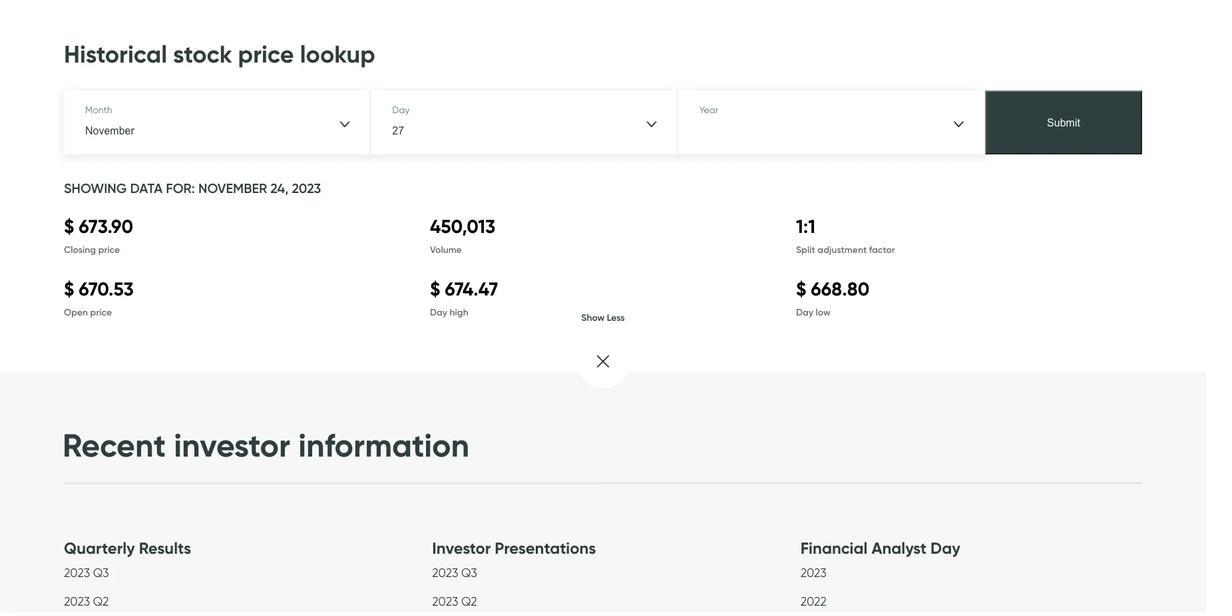 Task type: describe. For each thing, give the bounding box(es) containing it.
november
[[198, 180, 267, 196]]

450,013 volume
[[430, 215, 496, 255]]

674.47
[[445, 277, 498, 300]]

2023 q2 for quarterly results
[[64, 594, 109, 608]]

stock
[[173, 39, 232, 68]]

q3 for investor
[[461, 565, 477, 580]]

2023 q3 for investor presentations
[[432, 565, 477, 580]]

450,013
[[430, 215, 496, 238]]

open
[[64, 306, 88, 317]]

submit button
[[985, 91, 1142, 155]]

show
[[581, 311, 605, 323]]

q2 for investor
[[461, 594, 477, 608]]

$ 673.90 closing price
[[64, 215, 133, 255]]

2023 link
[[801, 565, 827, 583]]

financial analyst day
[[801, 538, 961, 558]]

$ 674.47 day high
[[430, 277, 498, 317]]

$ 668.80 day low
[[796, 277, 870, 317]]

submit
[[1047, 116, 1080, 128]]

quarterly results
[[64, 538, 191, 558]]

low
[[816, 306, 831, 317]]

668.80
[[811, 277, 870, 300]]

adjustment
[[818, 244, 867, 255]]

day for 674.47
[[430, 306, 447, 317]]

2022 link
[[801, 594, 827, 612]]

show less
[[581, 311, 625, 323]]

2023 q2 for investor presentations
[[432, 594, 477, 608]]

q2 for quarterly
[[93, 594, 109, 608]]

financial
[[801, 538, 868, 558]]

volume
[[430, 244, 462, 255]]

for:
[[166, 180, 195, 196]]

less
[[607, 311, 625, 323]]

q3 for quarterly
[[93, 565, 109, 580]]

$ for $ 668.80
[[796, 277, 806, 300]]

closing
[[64, 244, 96, 255]]

year
[[699, 104, 718, 115]]



Task type: locate. For each thing, give the bounding box(es) containing it.
2023 q3 down investor
[[432, 565, 477, 580]]

presentations
[[495, 538, 596, 558]]

day inside $ 674.47 day high
[[430, 306, 447, 317]]

q3 down quarterly
[[93, 565, 109, 580]]

2 q2 from the left
[[461, 594, 477, 608]]

2023 q3 link
[[64, 565, 109, 583], [432, 565, 477, 583]]

2023 q2 link down quarterly
[[64, 594, 109, 612]]

$ inside $ 670.53 open price
[[64, 277, 74, 300]]

$ 670.53 open price
[[64, 277, 134, 317]]

2023 q3 link for investor
[[432, 565, 477, 583]]

1:1
[[796, 215, 816, 238]]

2023 q2
[[64, 594, 109, 608], [432, 594, 477, 608]]

2023 q3 for quarterly results
[[64, 565, 109, 580]]

price for 673.90
[[98, 244, 120, 255]]

2023 q2 link
[[64, 594, 109, 612], [432, 594, 477, 612]]

show less button
[[577, 311, 630, 388]]

analyst
[[872, 538, 927, 558]]

1 q2 from the left
[[93, 594, 109, 608]]

$ up closing
[[64, 215, 74, 238]]

670.53
[[79, 277, 134, 300]]

investor
[[432, 538, 491, 558]]

showing data for: november 24, 2023
[[64, 180, 321, 196]]

results
[[139, 538, 191, 558]]

2 2023 q3 from the left
[[432, 565, 477, 580]]

2 q3 from the left
[[461, 565, 477, 580]]

$ left 674.47
[[430, 277, 440, 300]]

$ left "668.80"
[[796, 277, 806, 300]]

price down 670.53
[[90, 306, 112, 317]]

investor
[[174, 425, 290, 465]]

data
[[130, 180, 163, 196]]

2023 q2 down investor
[[432, 594, 477, 608]]

recent investor information
[[63, 425, 470, 465]]

month
[[85, 104, 112, 115]]

2023 q3 down quarterly
[[64, 565, 109, 580]]

day for analyst
[[931, 538, 961, 558]]

2023 q3 link for quarterly
[[64, 565, 109, 583]]

$
[[64, 215, 74, 238], [64, 277, 74, 300], [430, 277, 440, 300], [796, 277, 806, 300]]

split
[[796, 244, 815, 255]]

information
[[298, 425, 470, 465]]

$ up open
[[64, 277, 74, 300]]

1 2023 q3 link from the left
[[64, 565, 109, 583]]

q3 down investor
[[461, 565, 477, 580]]

q3
[[93, 565, 109, 580], [461, 565, 477, 580]]

$ for $ 674.47
[[430, 277, 440, 300]]

1 horizontal spatial 2023 q2
[[432, 594, 477, 608]]

0 horizontal spatial 2023 q2 link
[[64, 594, 109, 612]]

1 2023 q2 from the left
[[64, 594, 109, 608]]

2023 q2 link for investor presentations
[[432, 594, 477, 612]]

price
[[238, 39, 294, 68], [98, 244, 120, 255], [90, 306, 112, 317]]

showing
[[64, 180, 127, 196]]

0 vertical spatial price
[[238, 39, 294, 68]]

recent
[[63, 425, 166, 465]]

high
[[450, 306, 468, 317]]

day
[[392, 104, 410, 115], [430, 306, 447, 317], [796, 306, 814, 317], [931, 538, 961, 558]]

price right stock
[[238, 39, 294, 68]]

$ inside $ 674.47 day high
[[430, 277, 440, 300]]

1 q3 from the left
[[93, 565, 109, 580]]

2 vertical spatial price
[[90, 306, 112, 317]]

24,
[[270, 180, 289, 196]]

0 horizontal spatial 2023 q3 link
[[64, 565, 109, 583]]

1 horizontal spatial 2023 q3 link
[[432, 565, 477, 583]]

lookup
[[300, 39, 375, 68]]

factor
[[869, 244, 895, 255]]

2023 q3
[[64, 565, 109, 580], [432, 565, 477, 580]]

price for 670.53
[[90, 306, 112, 317]]

1 horizontal spatial q2
[[461, 594, 477, 608]]

day for 668.80
[[796, 306, 814, 317]]

2 2023 q2 link from the left
[[432, 594, 477, 612]]

2023 q2 down quarterly
[[64, 594, 109, 608]]

historical
[[64, 39, 167, 68]]

2023 q3 link down quarterly
[[64, 565, 109, 583]]

$ for $ 673.90
[[64, 215, 74, 238]]

$ inside $ 673.90 closing price
[[64, 215, 74, 238]]

1 horizontal spatial 2023 q3
[[432, 565, 477, 580]]

2022
[[801, 594, 827, 608]]

q2 down investor
[[461, 594, 477, 608]]

2023 q2 link for quarterly results
[[64, 594, 109, 612]]

price down 673.90
[[98, 244, 120, 255]]

1 2023 q2 link from the left
[[64, 594, 109, 612]]

quarterly
[[64, 538, 135, 558]]

2023 q2 link down investor
[[432, 594, 477, 612]]

price inside $ 670.53 open price
[[90, 306, 112, 317]]

1 2023 q3 from the left
[[64, 565, 109, 580]]

$ for $ 670.53
[[64, 277, 74, 300]]

2 2023 q3 link from the left
[[432, 565, 477, 583]]

0 horizontal spatial 2023 q2
[[64, 594, 109, 608]]

day inside $ 668.80 day low
[[796, 306, 814, 317]]

price inside $ 673.90 closing price
[[98, 244, 120, 255]]

1 horizontal spatial 2023 q2 link
[[432, 594, 477, 612]]

q2
[[93, 594, 109, 608], [461, 594, 477, 608]]

$ inside $ 668.80 day low
[[796, 277, 806, 300]]

historical stock price lookup
[[64, 39, 375, 68]]

1 vertical spatial price
[[98, 244, 120, 255]]

investor presentations
[[432, 538, 596, 558]]

1 horizontal spatial q3
[[461, 565, 477, 580]]

0 horizontal spatial q3
[[93, 565, 109, 580]]

2023 q3 link down investor
[[432, 565, 477, 583]]

q2 down quarterly
[[93, 594, 109, 608]]

0 horizontal spatial 2023 q3
[[64, 565, 109, 580]]

0 horizontal spatial q2
[[93, 594, 109, 608]]

2023
[[292, 180, 321, 196], [64, 565, 90, 580], [432, 565, 458, 580], [801, 565, 827, 580], [64, 594, 90, 608], [432, 594, 458, 608]]

2 2023 q2 from the left
[[432, 594, 477, 608]]

673.90
[[79, 215, 133, 238]]

1:1 split adjustment factor
[[796, 215, 895, 255]]



Task type: vqa. For each thing, say whether or not it's contained in the screenshot.
Service within the THIRDERA UNITY ORDER AND SERVICE MANAGEMENT FOR TMT
no



